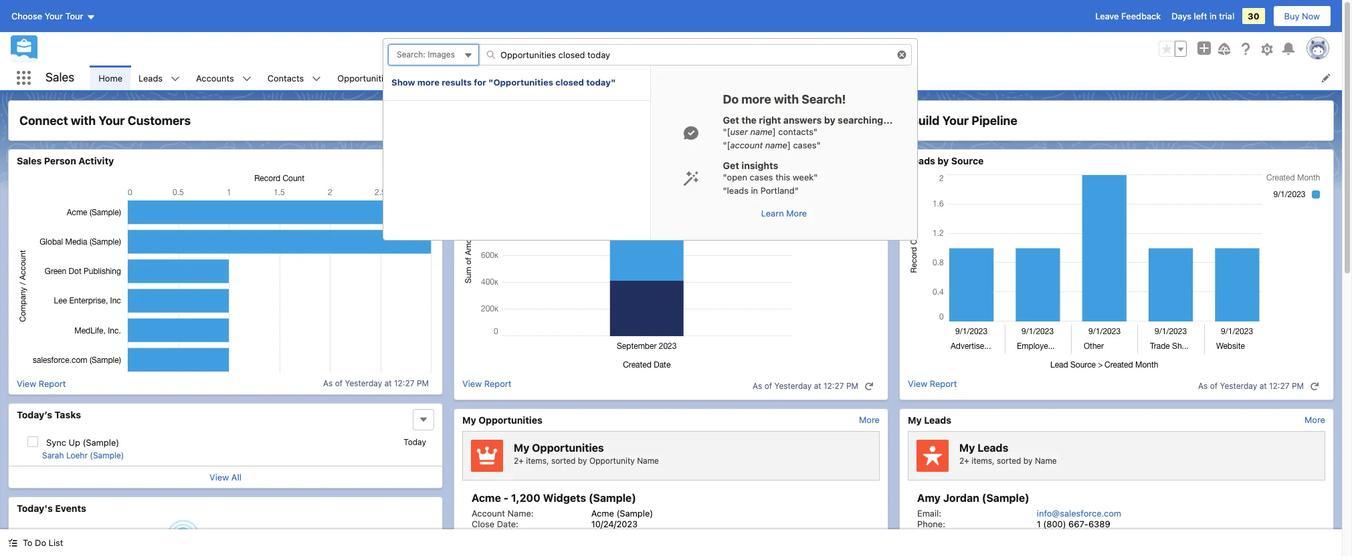 Task type: locate. For each thing, give the bounding box(es) containing it.
accounts link
[[188, 66, 242, 90]]

my opportunities link
[[462, 414, 542, 426]]

by inside get the right answers by searching... "[ user name ] contacts" "[ account name ] cases"
[[824, 114, 835, 126]]

2 horizontal spatial text default image
[[864, 382, 874, 391]]

2 horizontal spatial view report
[[908, 378, 957, 389]]

2 vertical spatial text default image
[[8, 539, 17, 548]]

sales for sales person activity
[[17, 155, 42, 167]]

do inside button
[[35, 538, 46, 549]]

as of yesterday at 12:​27 pm for my opportunities
[[753, 381, 858, 391]]

0 vertical spatial more
[[417, 77, 440, 88]]

0 vertical spatial do
[[723, 92, 739, 106]]

1 horizontal spatial closed
[[632, 43, 659, 54]]

searching...
[[838, 114, 893, 126]]

reports list item
[[626, 66, 691, 90]]

items, for leads
[[972, 456, 995, 466]]

as for my opportunities
[[753, 381, 762, 391]]

2 horizontal spatial view report link
[[908, 378, 957, 394]]

1 vertical spatial get
[[723, 160, 739, 171]]

buy now
[[1284, 11, 1320, 21]]

2 horizontal spatial at
[[1260, 381, 1267, 391]]

more for my leads
[[1305, 414, 1325, 425]]

3 view report link from the left
[[908, 378, 957, 394]]

text default image inside leads 'list item'
[[171, 74, 180, 83]]

0 vertical spatial get
[[723, 114, 739, 126]]

my inside the my opportunities 2+ items, sorted by opportunity name
[[514, 442, 529, 454]]

1 horizontal spatial as of yesterday at 12:​27 pm
[[753, 381, 858, 391]]

closed left today at the top of page
[[632, 43, 659, 54]]

1 horizontal spatial view report link
[[462, 378, 511, 394]]

account name:
[[472, 508, 534, 519]]

0 vertical spatial with
[[774, 92, 799, 106]]

widgets
[[543, 492, 586, 504]]

0 horizontal spatial as
[[323, 379, 333, 389]]

0 horizontal spatial do
[[35, 538, 46, 549]]

name up the info@salesforce.com
[[1035, 456, 1057, 466]]

0 horizontal spatial pm
[[417, 379, 429, 389]]

events
[[55, 503, 86, 514]]

view report up today's at the bottom of page
[[17, 378, 66, 389]]

results
[[442, 77, 472, 88]]

by up amy jordan (sample)
[[1024, 456, 1033, 466]]

sync
[[46, 437, 66, 448]]

"[
[[723, 126, 730, 137], [723, 139, 730, 150]]

1 vertical spatial acme
[[591, 508, 614, 519]]

leads
[[139, 73, 163, 83], [908, 155, 935, 167], [924, 414, 951, 426], [978, 442, 1008, 454]]

more
[[859, 414, 880, 425], [1305, 414, 1325, 425]]

0 vertical spatial sales
[[45, 70, 74, 84]]

0 vertical spatial ]
[[773, 126, 776, 137]]

list containing home
[[90, 66, 1342, 90]]

1 vertical spatial closed
[[555, 77, 584, 88]]

2 horizontal spatial your
[[942, 114, 969, 128]]

1 horizontal spatial more
[[1305, 414, 1325, 425]]

get the right answers by searching... "[ user name ] contacts" "[ account name ] cases"
[[723, 114, 893, 150]]

2 horizontal spatial report
[[930, 378, 957, 389]]

1 more link from the left
[[859, 414, 880, 425]]

1 view report link from the left
[[17, 378, 66, 389]]

2 name from the left
[[1035, 456, 1057, 466]]

opportunities list item
[[329, 66, 418, 90]]

by down the search!
[[824, 114, 835, 126]]

yesterday
[[345, 379, 382, 389], [774, 381, 812, 391], [1220, 381, 1257, 391]]

1 vertical spatial text default image
[[864, 382, 874, 391]]

do
[[723, 92, 739, 106], [35, 538, 46, 549]]

sorted inside the my opportunities 2+ items, sorted by opportunity name
[[551, 456, 576, 466]]

activity
[[78, 155, 114, 167]]

your left tour on the top of the page
[[45, 11, 63, 21]]

2 horizontal spatial as
[[1198, 381, 1208, 391]]

1 vertical spatial sales
[[17, 155, 42, 167]]

opportunities link
[[329, 66, 401, 90]]

1 name from the left
[[637, 456, 659, 466]]

1 2+ from the left
[[514, 456, 524, 466]]

1 horizontal spatial more
[[741, 92, 771, 106]]

1 horizontal spatial as
[[753, 381, 762, 391]]

amy
[[917, 492, 941, 504]]

with up answers
[[774, 92, 799, 106]]

items, inside my leads 2+ items, sorted by name
[[972, 456, 995, 466]]

text default image
[[171, 74, 180, 83], [242, 74, 251, 83], [312, 74, 321, 83], [683, 125, 699, 141], [1310, 382, 1319, 391]]

view report for connect
[[17, 378, 66, 389]]

None text field
[[388, 44, 479, 66]]

by
[[824, 114, 835, 126], [938, 155, 949, 167], [578, 456, 587, 466], [1024, 456, 1033, 466]]

phone:
[[917, 519, 945, 530]]

view report up my opportunities
[[462, 378, 511, 389]]

my leads link
[[908, 414, 951, 426]]

2+ up jordan
[[959, 456, 969, 466]]

leads list item
[[130, 66, 188, 90]]

1 horizontal spatial acme
[[591, 508, 614, 519]]

"opportunities
[[488, 77, 553, 88]]

name inside my leads 2+ items, sorted by name
[[1035, 456, 1057, 466]]

2 horizontal spatial of
[[1210, 381, 1218, 391]]

1 get from the top
[[723, 114, 739, 126]]

"[ up the account
[[723, 126, 730, 137]]

1 items, from the left
[[526, 456, 549, 466]]

acme up account
[[472, 492, 501, 504]]

2 2+ from the left
[[959, 456, 969, 466]]

sales
[[45, 70, 74, 84], [17, 155, 42, 167]]

days
[[1172, 11, 1192, 21]]

opportunities inside the my opportunities 2+ items, sorted by opportunity name
[[532, 442, 604, 454]]

2 report from the left
[[484, 378, 511, 389]]

at for my opportunities
[[814, 381, 821, 391]]

2 horizontal spatial yesterday
[[1220, 381, 1257, 391]]

opportunities for my opportunities
[[478, 414, 542, 426]]

by left opportunity
[[578, 456, 587, 466]]

in right left
[[1210, 11, 1217, 21]]

group
[[1159, 41, 1187, 57]]

your for choose
[[45, 11, 63, 21]]

do right to
[[35, 538, 46, 549]]

1 horizontal spatial 2+
[[959, 456, 969, 466]]

sorted for opportunities
[[551, 456, 576, 466]]

choose
[[11, 11, 42, 21]]

0 horizontal spatial with
[[71, 114, 96, 128]]

my for my leads
[[908, 414, 922, 426]]

0 horizontal spatial sales
[[17, 155, 42, 167]]

sorted inside my leads 2+ items, sorted by name
[[997, 456, 1021, 466]]

closed left today"
[[555, 77, 584, 88]]

more for with
[[741, 92, 771, 106]]

2 more from the left
[[1305, 414, 1325, 425]]

1 horizontal spatial pm
[[846, 381, 858, 391]]

1 horizontal spatial ]
[[787, 139, 791, 150]]

text default image inside accounts list item
[[242, 74, 251, 83]]

0 horizontal spatial more
[[859, 414, 880, 425]]

1 more from the left
[[859, 414, 880, 425]]

1 vertical spatial ]
[[787, 139, 791, 150]]

closed inside button
[[632, 43, 659, 54]]

1 horizontal spatial text default image
[[683, 171, 699, 187]]

buy
[[1284, 11, 1300, 21]]

reports link
[[626, 66, 674, 90]]

right
[[759, 114, 781, 126]]

0 horizontal spatial in
[[751, 185, 758, 196]]

1 horizontal spatial name
[[1035, 456, 1057, 466]]

sorted up amy jordan (sample)
[[997, 456, 1021, 466]]

your right build
[[942, 114, 969, 128]]

get
[[723, 114, 739, 126], [723, 160, 739, 171]]

1 horizontal spatial 12:​27
[[824, 381, 844, 391]]

2+
[[514, 456, 524, 466], [959, 456, 969, 466]]

items, inside the my opportunities 2+ items, sorted by opportunity name
[[526, 456, 549, 466]]

2 sorted from the left
[[997, 456, 1021, 466]]

more up the
[[741, 92, 771, 106]]

opportunities inside button
[[575, 43, 630, 54]]

1 horizontal spatial sales
[[45, 70, 74, 84]]

(sample)
[[83, 437, 119, 448], [90, 451, 124, 461], [589, 492, 636, 504], [982, 492, 1029, 504], [616, 508, 653, 519]]

1 (800) 667-6389
[[1037, 519, 1110, 530]]

as for my leads
[[1198, 381, 1208, 391]]

1 horizontal spatial more link
[[1305, 414, 1325, 425]]

your down home
[[99, 114, 125, 128]]

view
[[17, 378, 36, 389], [462, 378, 482, 389], [908, 378, 927, 389], [209, 472, 229, 483]]

2+ up 1,200
[[514, 456, 524, 466]]

sorted up widgets
[[551, 456, 576, 466]]

as of yesterday at 12:​27 pm
[[323, 379, 429, 389], [753, 381, 858, 391], [1198, 381, 1304, 391]]

(800)
[[1043, 519, 1066, 530]]

by left source at the top of the page
[[938, 155, 949, 167]]

show
[[391, 77, 415, 88]]

leads inside "link"
[[139, 73, 163, 83]]

"[ down user
[[723, 139, 730, 150]]

contacts
[[267, 73, 304, 83]]

2+ inside my leads 2+ items, sorted by name
[[959, 456, 969, 466]]

calendar list item
[[418, 66, 488, 90]]

1 vertical spatial in
[[751, 185, 758, 196]]

sorted
[[551, 456, 576, 466], [997, 456, 1021, 466]]

acme - 1,200 widgets (sample)
[[472, 492, 636, 504]]

2 items, from the left
[[972, 456, 995, 466]]

your inside the choose your tour popup button
[[45, 11, 63, 21]]

view up my opportunities
[[462, 378, 482, 389]]

0 horizontal spatial sorted
[[551, 456, 576, 466]]

1 vertical spatial "[
[[723, 139, 730, 150]]

report for connect
[[39, 378, 66, 389]]

2+ inside the my opportunities 2+ items, sorted by opportunity name
[[514, 456, 524, 466]]

report up the 'today's tasks' on the left bottom
[[39, 378, 66, 389]]

acme down acme - 1,200 widgets (sample)
[[591, 508, 614, 519]]

2 more link from the left
[[1305, 414, 1325, 425]]

this
[[776, 172, 790, 183]]

sales left person
[[17, 155, 42, 167]]

today's tasks
[[17, 409, 81, 420]]

1 vertical spatial more
[[741, 92, 771, 106]]

2 get from the top
[[723, 160, 739, 171]]

(sample) down the 'sync up (sample)' link
[[90, 451, 124, 461]]

the
[[741, 114, 757, 126]]

text default image inside 'contacts' list item
[[312, 74, 321, 83]]

0 horizontal spatial closed
[[555, 77, 584, 88]]

insights
[[741, 160, 778, 171]]

0 horizontal spatial more link
[[859, 414, 880, 425]]

answers
[[783, 114, 822, 126]]

2 view report link from the left
[[462, 378, 511, 394]]

view all
[[209, 472, 241, 483]]

0 horizontal spatial items,
[[526, 456, 549, 466]]

do up user
[[723, 92, 739, 106]]

items, up 1,200
[[526, 456, 549, 466]]

items, for opportunities
[[526, 456, 549, 466]]

0 horizontal spatial text default image
[[8, 539, 17, 548]]

to do list button
[[0, 530, 71, 557]]

with right connect
[[71, 114, 96, 128]]

1 sorted from the left
[[551, 456, 576, 466]]

feedback
[[1121, 11, 1161, 21]]

list
[[90, 66, 1342, 90]]

0 vertical spatial in
[[1210, 11, 1217, 21]]

get up "open
[[723, 160, 739, 171]]

my inside the my leads link
[[908, 414, 922, 426]]

view for view report link for connect with your customers
[[17, 378, 36, 389]]

at for my leads
[[1260, 381, 1267, 391]]

1 vertical spatial name
[[765, 139, 787, 150]]

sales for sales
[[45, 70, 74, 84]]

get inside get the right answers by searching... "[ user name ] contacts" "[ account name ] cases"
[[723, 114, 739, 126]]

acme for acme - 1,200 widgets (sample)
[[472, 492, 501, 504]]

1 horizontal spatial report
[[484, 378, 511, 389]]

0 horizontal spatial report
[[39, 378, 66, 389]]

in inside get insights "open cases this week" "leads in portland"
[[751, 185, 758, 196]]

2 horizontal spatial 12:​27
[[1269, 381, 1290, 391]]

3 view report from the left
[[908, 378, 957, 389]]

report up "my leads"
[[930, 378, 957, 389]]

2+ for my opportunities
[[514, 456, 524, 466]]

0 horizontal spatial view report
[[17, 378, 66, 389]]

my leads 2+ items, sorted by name
[[959, 442, 1057, 466]]

2+ for my leads
[[959, 456, 969, 466]]

pm
[[417, 379, 429, 389], [846, 381, 858, 391], [1292, 381, 1304, 391]]

1 horizontal spatial yesterday
[[774, 381, 812, 391]]

view left all
[[209, 472, 229, 483]]

home link
[[90, 66, 130, 90]]

text default image
[[683, 171, 699, 187], [864, 382, 874, 391], [8, 539, 17, 548]]

view report link up my opportunities
[[462, 378, 511, 394]]

report up my opportunities
[[484, 378, 511, 389]]

leave feedback link
[[1095, 11, 1161, 21]]

my
[[462, 414, 476, 426], [908, 414, 922, 426], [514, 442, 529, 454], [959, 442, 975, 454]]

my opportunities 2+ items, sorted by opportunity name
[[514, 442, 659, 466]]

1 horizontal spatial do
[[723, 92, 739, 106]]

customers
[[128, 114, 191, 128]]

to do list
[[23, 538, 63, 549]]

name down right
[[750, 126, 773, 137]]

view report up "my leads"
[[908, 378, 957, 389]]

view up today's at the bottom of page
[[17, 378, 36, 389]]

0 horizontal spatial at
[[384, 379, 392, 389]]

1 horizontal spatial in
[[1210, 11, 1217, 21]]

user
[[730, 126, 748, 137]]

my inside my leads 2+ items, sorted by name
[[959, 442, 975, 454]]

opportunities for events: opportunities closed today
[[575, 43, 630, 54]]

of for my opportunities
[[765, 381, 772, 391]]

get up user
[[723, 114, 739, 126]]

] down contacts"
[[787, 139, 791, 150]]

0 horizontal spatial more
[[417, 77, 440, 88]]

more
[[417, 77, 440, 88], [741, 92, 771, 106]]

2 horizontal spatial as of yesterday at 12:​27 pm
[[1198, 381, 1304, 391]]

] down right
[[773, 126, 776, 137]]

by inside my leads 2+ items, sorted by name
[[1024, 456, 1033, 466]]

0 horizontal spatial view report link
[[17, 378, 66, 389]]

1 horizontal spatial sorted
[[997, 456, 1021, 466]]

1 horizontal spatial of
[[765, 381, 772, 391]]

1 horizontal spatial view report
[[462, 378, 511, 389]]

sync up (sample) link
[[46, 437, 119, 448]]

0 vertical spatial acme
[[472, 492, 501, 504]]

0 horizontal spatial name
[[637, 456, 659, 466]]

in down the cases
[[751, 185, 758, 196]]

tour
[[65, 11, 83, 21]]

at
[[384, 379, 392, 389], [814, 381, 821, 391], [1260, 381, 1267, 391]]

dashboards
[[552, 73, 600, 83]]

opportunities for my opportunities 2+ items, sorted by opportunity name
[[532, 442, 604, 454]]

my for my opportunities 2+ items, sorted by opportunity name
[[514, 442, 529, 454]]

more for my opportunities
[[859, 414, 880, 425]]

sorted for leads
[[997, 456, 1021, 466]]

view report link
[[17, 378, 66, 389], [462, 378, 511, 394], [908, 378, 957, 394]]

report for build
[[930, 378, 957, 389]]

items, up amy jordan (sample)
[[972, 456, 995, 466]]

opportunities
[[575, 43, 630, 54], [337, 73, 393, 83], [478, 414, 542, 426], [532, 442, 604, 454]]

0 vertical spatial closed
[[632, 43, 659, 54]]

contacts list item
[[259, 66, 329, 90]]

more right show at left
[[417, 77, 440, 88]]

get inside get insights "open cases this week" "leads in portland"
[[723, 160, 739, 171]]

view all link
[[209, 472, 241, 483]]

get for get insights
[[723, 160, 739, 171]]

0 vertical spatial "[
[[723, 126, 730, 137]]

sales up connect
[[45, 70, 74, 84]]

view up "my leads"
[[908, 378, 927, 389]]

0 horizontal spatial acme
[[472, 492, 501, 504]]

name down contacts"
[[765, 139, 787, 150]]

12:​27
[[394, 379, 414, 389], [824, 381, 844, 391], [1269, 381, 1290, 391]]

view report link up today's at the bottom of page
[[17, 378, 66, 389]]

my inside my opportunities link
[[462, 414, 476, 426]]

1 horizontal spatial at
[[814, 381, 821, 391]]

0 horizontal spatial 2+
[[514, 456, 524, 466]]

1 vertical spatial do
[[35, 538, 46, 549]]

3 report from the left
[[930, 378, 957, 389]]

2 horizontal spatial pm
[[1292, 381, 1304, 391]]

0 horizontal spatial your
[[45, 11, 63, 21]]

view report link up "my leads"
[[908, 378, 957, 394]]

email:
[[917, 508, 941, 519]]

name
[[637, 456, 659, 466], [1035, 456, 1057, 466]]

do more with search!
[[723, 92, 846, 106]]

(sample) up acme (sample)
[[589, 492, 636, 504]]

name right opportunity
[[637, 456, 659, 466]]

1 report from the left
[[39, 378, 66, 389]]

1 horizontal spatial items,
[[972, 456, 995, 466]]

today"
[[586, 77, 616, 88]]

1 view report from the left
[[17, 378, 66, 389]]

date:
[[497, 519, 518, 530]]



Task type: vqa. For each thing, say whether or not it's contained in the screenshot.
Digital
no



Task type: describe. For each thing, give the bounding box(es) containing it.
list
[[49, 538, 63, 549]]

Search... search field
[[478, 44, 912, 66]]

by inside the my opportunities 2+ items, sorted by opportunity name
[[578, 456, 587, 466]]

events: opportunities closed today
[[543, 43, 684, 54]]

close date:
[[472, 519, 518, 530]]

acme (sample)
[[591, 508, 653, 519]]

sales person activity
[[17, 155, 114, 167]]

0 horizontal spatial yesterday
[[345, 379, 382, 389]]

info@salesforce.com link
[[1037, 508, 1121, 519]]

cases"
[[793, 139, 821, 150]]

sarah loehr (sample) link
[[42, 451, 124, 461]]

days left in trial
[[1172, 11, 1234, 21]]

0 horizontal spatial 12:​27
[[394, 379, 414, 389]]

(sample) right jordan
[[982, 492, 1029, 504]]

leads by source
[[908, 155, 984, 167]]

portland"
[[760, 185, 799, 196]]

12:​27 for my leads
[[1269, 381, 1290, 391]]

yesterday for my opportunities
[[774, 381, 812, 391]]

events: opportunities closed today button
[[516, 38, 784, 60]]

sync up (sample) sarah loehr (sample)
[[42, 437, 124, 461]]

pm for my opportunities
[[846, 381, 858, 391]]

"leads
[[723, 185, 749, 196]]

jordan
[[943, 492, 979, 504]]

1 horizontal spatial with
[[774, 92, 799, 106]]

contacts"
[[778, 126, 818, 137]]

my opportunities
[[462, 414, 542, 426]]

view report for build
[[908, 378, 957, 389]]

1 horizontal spatial your
[[99, 114, 125, 128]]

accounts
[[196, 73, 234, 83]]

calendar
[[426, 73, 463, 83]]

10/24/2023
[[591, 519, 638, 530]]

pipeline
[[972, 114, 1017, 128]]

my for my leads 2+ items, sorted by name
[[959, 442, 975, 454]]

account
[[730, 139, 763, 150]]

account
[[472, 508, 505, 519]]

today
[[662, 43, 684, 54]]

left
[[1194, 11, 1207, 21]]

calendar link
[[418, 66, 471, 90]]

view for second view report link from left
[[462, 378, 482, 389]]

as of yesterday at 12:​27 pm for my leads
[[1198, 381, 1304, 391]]

today's
[[17, 409, 52, 420]]

text default image for accounts
[[242, 74, 251, 83]]

week"
[[793, 172, 818, 183]]

view report link for connect with your customers
[[17, 378, 66, 389]]

up
[[69, 437, 80, 448]]

close
[[472, 519, 494, 530]]

0 horizontal spatial of
[[335, 379, 343, 389]]

more link for opportunities
[[859, 414, 880, 425]]

0 vertical spatial text default image
[[683, 171, 699, 187]]

buy now button
[[1273, 5, 1331, 27]]

0 horizontal spatial ]
[[773, 126, 776, 137]]

home
[[99, 73, 122, 83]]

text default image inside to do list button
[[8, 539, 17, 548]]

contacts link
[[259, 66, 312, 90]]

choose your tour
[[11, 11, 83, 21]]

view report link for build your pipeline
[[908, 378, 957, 394]]

connect with your customers
[[19, 114, 191, 128]]

show more results for "opportunities closed today"
[[391, 77, 616, 88]]

opportunities inside list item
[[337, 73, 393, 83]]

events:
[[543, 43, 572, 54]]

text default image for leads
[[171, 74, 180, 83]]

get for get the right answers by searching...
[[723, 114, 739, 126]]

1 "[ from the top
[[723, 126, 730, 137]]

today's events
[[17, 503, 86, 514]]

my leads
[[908, 414, 951, 426]]

tasks
[[55, 409, 81, 420]]

leads inside my leads 2+ items, sorted by name
[[978, 442, 1008, 454]]

leads link
[[130, 66, 171, 90]]

my for my opportunities
[[462, 414, 476, 426]]

-
[[504, 492, 509, 504]]

(sample) up sarah loehr (sample) link
[[83, 437, 119, 448]]

today
[[404, 437, 426, 447]]

now
[[1302, 11, 1320, 21]]

info@salesforce.com
[[1037, 508, 1121, 519]]

667-
[[1069, 519, 1088, 530]]

1,200
[[511, 492, 540, 504]]

acme for acme (sample)
[[591, 508, 614, 519]]

get insights "open cases this week" "leads in portland"
[[723, 160, 818, 196]]

pm for my leads
[[1292, 381, 1304, 391]]

6389
[[1088, 519, 1110, 530]]

30
[[1248, 11, 1259, 21]]

build
[[911, 114, 940, 128]]

text default image for contacts
[[312, 74, 321, 83]]

search!
[[802, 92, 846, 106]]

2 "[ from the top
[[723, 139, 730, 150]]

(sample) down opportunity
[[616, 508, 653, 519]]

person
[[44, 155, 76, 167]]

name inside the my opportunities 2+ items, sorted by opportunity name
[[637, 456, 659, 466]]

choose your tour button
[[11, 5, 96, 27]]

your for build
[[942, 114, 969, 128]]

more for results
[[417, 77, 440, 88]]

leave
[[1095, 11, 1119, 21]]

today's
[[17, 503, 53, 514]]

forecasts
[[496, 73, 536, 83]]

leave feedback
[[1095, 11, 1161, 21]]

to
[[23, 538, 32, 549]]

amy jordan (sample)
[[917, 492, 1029, 504]]

connect
[[19, 114, 68, 128]]

all
[[231, 472, 241, 483]]

cases
[[750, 172, 773, 183]]

1 vertical spatial with
[[71, 114, 96, 128]]

2 view report from the left
[[462, 378, 511, 389]]

0 vertical spatial name
[[750, 126, 773, 137]]

accounts list item
[[188, 66, 259, 90]]

loehr
[[66, 451, 88, 461]]

of for my leads
[[1210, 381, 1218, 391]]

0 horizontal spatial as of yesterday at 12:​27 pm
[[323, 379, 429, 389]]

12:​27 for my opportunities
[[824, 381, 844, 391]]

opportunity
[[589, 456, 635, 466]]

for
[[474, 77, 486, 88]]

build your pipeline
[[911, 114, 1017, 128]]

yesterday for my leads
[[1220, 381, 1257, 391]]

forecasts link
[[488, 66, 544, 90]]

view for view report link related to build your pipeline
[[908, 378, 927, 389]]

dashboards list item
[[544, 66, 626, 90]]

"open
[[723, 172, 747, 183]]

more link for leads
[[1305, 414, 1325, 425]]

trial
[[1219, 11, 1234, 21]]



